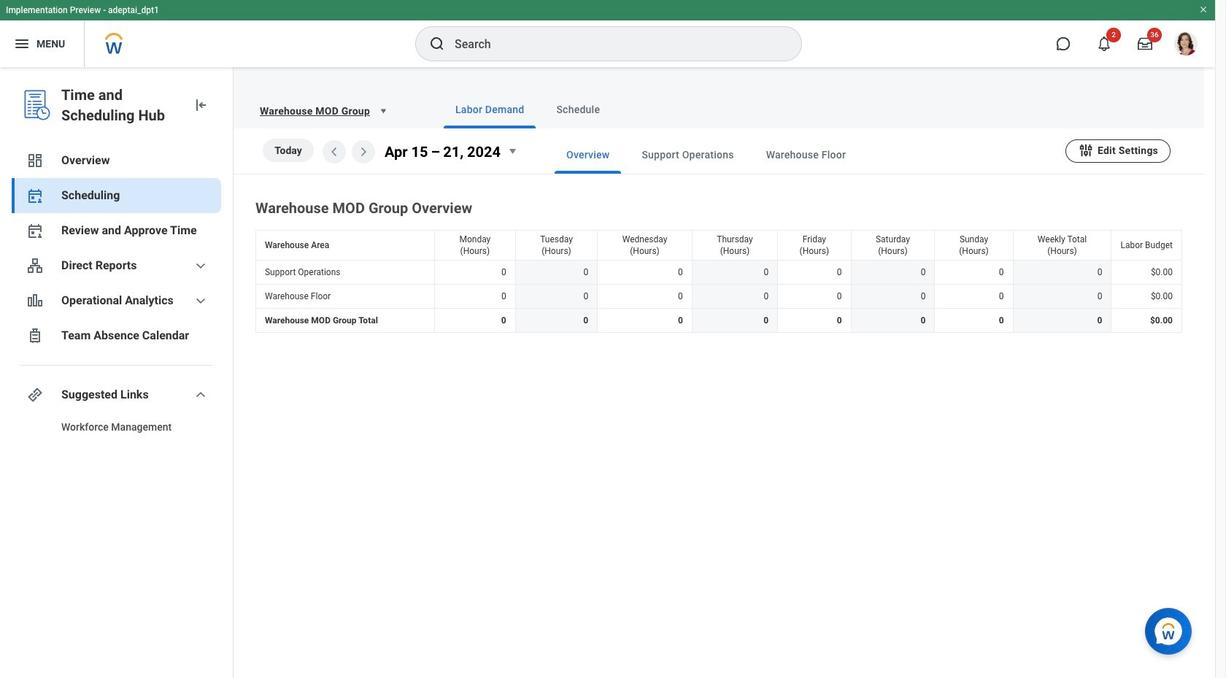 Task type: vqa. For each thing, say whether or not it's contained in the screenshot.
calendar user solid "icon" to the top
yes



Task type: describe. For each thing, give the bounding box(es) containing it.
chevron down small image for chart icon
[[192, 292, 210, 310]]

close environment banner image
[[1200, 5, 1209, 14]]

justify image
[[13, 35, 31, 53]]

0 vertical spatial tab list
[[415, 91, 1187, 129]]

chevron right small image
[[355, 143, 372, 161]]

calendar user solid image
[[26, 222, 44, 240]]

chevron down small image for link image at bottom left
[[192, 386, 210, 404]]

time and scheduling hub element
[[61, 85, 180, 126]]

navigation pane region
[[0, 67, 234, 678]]

chart image
[[26, 292, 44, 310]]

chevron left small image
[[326, 143, 343, 161]]

calendar user solid image
[[26, 187, 44, 204]]



Task type: locate. For each thing, give the bounding box(es) containing it.
1 vertical spatial tab list
[[526, 136, 1066, 174]]

configure image
[[1079, 142, 1095, 158]]

profile logan mcneil image
[[1175, 32, 1198, 58]]

chevron down small image
[[192, 257, 210, 275]]

tab panel
[[234, 129, 1205, 336]]

link image
[[26, 386, 44, 404]]

notifications large image
[[1098, 37, 1112, 51]]

0 vertical spatial caret down small image
[[376, 104, 391, 118]]

inbox large image
[[1138, 37, 1153, 51]]

dashboard image
[[26, 152, 44, 169]]

search image
[[429, 35, 446, 53]]

task timeoff image
[[26, 327, 44, 345]]

banner
[[0, 0, 1216, 67]]

transformation import image
[[192, 96, 210, 114]]

1 vertical spatial chevron down small image
[[192, 386, 210, 404]]

2 chevron down small image from the top
[[192, 386, 210, 404]]

1 horizontal spatial caret down small image
[[504, 142, 521, 160]]

view team image
[[26, 257, 44, 275]]

chevron down small image
[[192, 292, 210, 310], [192, 386, 210, 404]]

caret down small image
[[376, 104, 391, 118], [504, 142, 521, 160]]

tab list
[[415, 91, 1187, 129], [526, 136, 1066, 174]]

Search Workday  search field
[[455, 28, 772, 60]]

0 vertical spatial chevron down small image
[[192, 292, 210, 310]]

0 horizontal spatial caret down small image
[[376, 104, 391, 118]]

1 vertical spatial caret down small image
[[504, 142, 521, 160]]

1 chevron down small image from the top
[[192, 292, 210, 310]]



